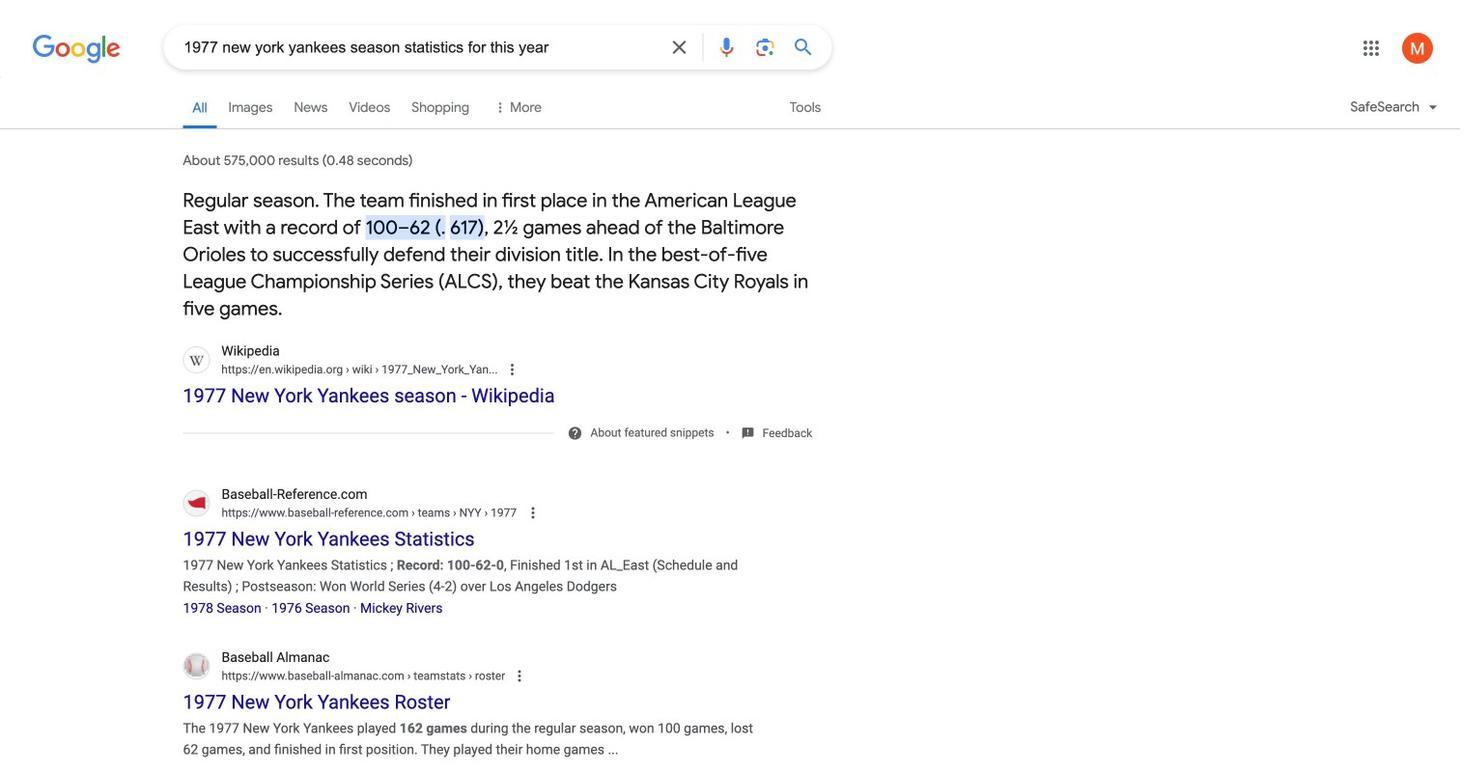 Task type: vqa. For each thing, say whether or not it's contained in the screenshot.
Departure time: 4:00 PM. 'text field'
no



Task type: locate. For each thing, give the bounding box(es) containing it.
navigation
[[0, 85, 1460, 140]]

None text field
[[221, 361, 498, 379], [221, 505, 517, 522], [408, 507, 517, 520], [404, 670, 505, 683], [221, 361, 498, 379], [221, 505, 517, 522], [408, 507, 517, 520], [404, 670, 505, 683]]

None text field
[[343, 363, 498, 377], [221, 668, 505, 685], [343, 363, 498, 377], [221, 668, 505, 685]]

search by image image
[[754, 36, 777, 59]]

None search field
[[0, 24, 832, 70]]



Task type: describe. For each thing, give the bounding box(es) containing it.
Search text field
[[184, 37, 656, 61]]

search by voice image
[[715, 36, 738, 59]]

google image
[[32, 35, 121, 64]]



